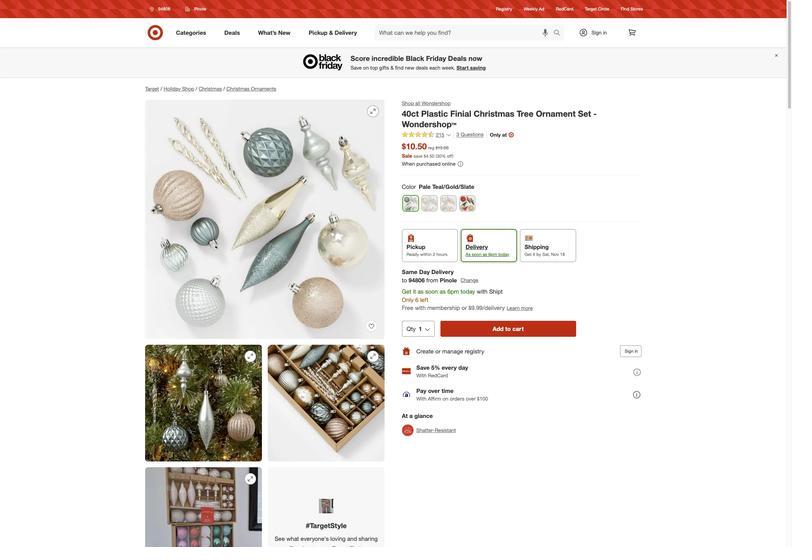 Task type: vqa. For each thing, say whether or not it's contained in the screenshot.
the leftmost &
yes



Task type: locate. For each thing, give the bounding box(es) containing it.
nov
[[551, 252, 559, 257]]

get it as soon as 6pm today with shipt only 6 left free with membership or $9.99/delivery learn more
[[402, 288, 533, 312]]

start
[[457, 65, 469, 71]]

30
[[437, 154, 442, 159]]

pickup for &
[[309, 29, 328, 36]]

0 horizontal spatial soon
[[425, 288, 438, 295]]

0 vertical spatial only
[[490, 132, 501, 138]]

or right membership
[[462, 305, 467, 312]]

1 horizontal spatial pickup
[[407, 243, 426, 251]]

0 horizontal spatial on
[[363, 65, 369, 71]]

0 vertical spatial soon
[[472, 252, 482, 257]]

off
[[447, 154, 452, 159]]

1 vertical spatial in
[[635, 349, 638, 354]]

1 vertical spatial 6pm
[[448, 288, 459, 295]]

only up free
[[402, 296, 414, 304]]

6pm inside the "delivery as soon as 6pm today"
[[489, 252, 497, 257]]

1 horizontal spatial or
[[462, 305, 467, 312]]

1 vertical spatial target
[[145, 86, 159, 92]]

color
[[402, 183, 416, 190]]

christmas inside shop all wondershop 40ct plastic finial christmas tree ornament set - wondershop™
[[474, 108, 515, 119]]

0 vertical spatial pickup
[[309, 29, 328, 36]]

when
[[402, 161, 415, 167]]

target
[[585, 6, 597, 12], [145, 86, 159, 92]]

delivery up as
[[466, 243, 488, 251]]

0 horizontal spatial 94806
[[158, 6, 170, 12]]

pickup up ready
[[407, 243, 426, 251]]

today left by
[[499, 252, 509, 257]]

target for target circle
[[585, 6, 597, 12]]

1 vertical spatial &
[[390, 65, 394, 71]]

1 horizontal spatial on
[[443, 396, 449, 402]]

redcard down 5%
[[428, 373, 448, 379]]

soon up left
[[425, 288, 438, 295]]

shipt
[[489, 288, 503, 295]]

1 horizontal spatial over
[[466, 396, 476, 402]]

40ct plastic finial christmas tree ornament set - wondershop™, 3 of 7 image
[[268, 345, 385, 462]]

1 vertical spatial with
[[415, 305, 426, 312]]

on inside score incredible black friday deals now save on top gifts & find new deals each week. start saving
[[363, 65, 369, 71]]

1 horizontal spatial target
[[585, 6, 597, 12]]

save left 5%
[[417, 364, 430, 371]]

0 vertical spatial 94806
[[158, 6, 170, 12]]

0 vertical spatial on
[[363, 65, 369, 71]]

0 horizontal spatial it
[[413, 288, 416, 295]]

teal/gold/slate
[[433, 183, 475, 190]]

with
[[477, 288, 488, 295], [415, 305, 426, 312]]

deals up start
[[448, 54, 467, 63]]

manage
[[442, 348, 463, 355]]

0 vertical spatial get
[[525, 252, 532, 257]]

day
[[459, 364, 468, 371]]

deals left what's
[[224, 29, 240, 36]]

0 horizontal spatial to
[[402, 277, 407, 284]]

1 horizontal spatial soon
[[472, 252, 482, 257]]

pickup & delivery
[[309, 29, 357, 36]]

now
[[469, 54, 482, 63]]

christmas up "only at"
[[474, 108, 515, 119]]

0 vertical spatial sign in
[[592, 29, 607, 36]]

1 horizontal spatial today
[[499, 252, 509, 257]]

with left shipt on the bottom of page
[[477, 288, 488, 295]]

2 vertical spatial delivery
[[432, 269, 454, 276]]

save
[[414, 154, 423, 159]]

get left by
[[525, 252, 532, 257]]

target for target / holiday shop / christmas / christmas ornaments
[[145, 86, 159, 92]]

0 horizontal spatial /
[[160, 86, 162, 92]]

shipping
[[525, 243, 549, 251]]

christmas link
[[199, 86, 222, 92]]

0 vertical spatial 6pm
[[489, 252, 497, 257]]

0 vertical spatial save
[[351, 65, 362, 71]]

1 horizontal spatial /
[[196, 86, 197, 92]]

0 horizontal spatial christmas
[[199, 86, 222, 92]]

0 vertical spatial in
[[603, 29, 607, 36]]

shop right holiday
[[182, 86, 194, 92]]

redcard link
[[556, 6, 573, 12]]

find
[[621, 6, 629, 12]]

target left holiday
[[145, 86, 159, 92]]

shop all wondershop 40ct plastic finial christmas tree ornament set - wondershop™
[[402, 100, 597, 129]]

0 vertical spatial or
[[462, 305, 467, 312]]

/ right target link
[[160, 86, 162, 92]]

soon inside get it as soon as 6pm today with shipt only 6 left free with membership or $9.99/delivery learn more
[[425, 288, 438, 295]]

/ right christmas link at the top of page
[[223, 86, 225, 92]]

to right add
[[505, 326, 511, 333]]

& inside 'link'
[[329, 29, 333, 36]]

in
[[603, 29, 607, 36], [635, 349, 638, 354]]

create or manage registry
[[417, 348, 484, 355]]

pinole up categories link
[[194, 6, 206, 12]]

as right as
[[483, 252, 487, 257]]

0 vertical spatial sign
[[592, 29, 602, 36]]

6pm inside get it as soon as 6pm today with shipt only 6 left free with membership or $9.99/delivery learn more
[[448, 288, 459, 295]]

0 horizontal spatial 6pm
[[448, 288, 459, 295]]

18
[[560, 252, 565, 257]]

pay over time with affirm on orders over $100
[[417, 387, 488, 402]]

shop left all
[[402, 100, 414, 106]]

1 horizontal spatial deals
[[448, 54, 467, 63]]

holiday
[[164, 86, 181, 92]]

0 vertical spatial pinole
[[194, 6, 206, 12]]

today down the change 'button'
[[461, 288, 475, 295]]

1 vertical spatial shop
[[402, 100, 414, 106]]

2 with from the top
[[417, 396, 427, 402]]

1 vertical spatial 94806
[[409, 277, 425, 284]]

1 horizontal spatial shop
[[402, 100, 414, 106]]

1 horizontal spatial delivery
[[432, 269, 454, 276]]

/ left christmas link at the top of page
[[196, 86, 197, 92]]

hours
[[437, 252, 448, 257]]

pickup
[[309, 29, 328, 36], [407, 243, 426, 251]]

in inside "button"
[[635, 349, 638, 354]]

2 horizontal spatial /
[[223, 86, 225, 92]]

as up left
[[418, 288, 424, 295]]

1 vertical spatial to
[[505, 326, 511, 333]]

only left at
[[490, 132, 501, 138]]

0 horizontal spatial today
[[461, 288, 475, 295]]

#targetstyle
[[306, 522, 347, 530]]

learn more button
[[507, 304, 533, 312]]

94806 down same
[[409, 277, 425, 284]]

2 horizontal spatial christmas
[[474, 108, 515, 119]]

1 horizontal spatial in
[[635, 349, 638, 354]]

delivery inside 'link'
[[335, 29, 357, 36]]

it inside get it as soon as 6pm today with shipt only 6 left free with membership or $9.99/delivery learn more
[[413, 288, 416, 295]]

with inside save 5% every day with redcard
[[417, 373, 427, 379]]

0 horizontal spatial pinole
[[194, 6, 206, 12]]

loving
[[330, 535, 346, 543]]

1 vertical spatial it
[[413, 288, 416, 295]]

1 vertical spatial soon
[[425, 288, 438, 295]]

pickup inside pickup ready within 2 hours
[[407, 243, 426, 251]]

shatter-resistant
[[417, 428, 456, 434]]

christmas left the ornaments
[[226, 86, 250, 92]]

0 horizontal spatial &
[[329, 29, 333, 36]]

save
[[351, 65, 362, 71], [417, 364, 430, 371]]

1 vertical spatial sign in
[[625, 349, 638, 354]]

1 vertical spatial only
[[402, 296, 414, 304]]

finial
[[451, 108, 472, 119]]

1
[[419, 326, 422, 333]]

on left top
[[363, 65, 369, 71]]

search
[[550, 30, 568, 37]]

0 horizontal spatial save
[[351, 65, 362, 71]]

1 vertical spatial on
[[443, 396, 449, 402]]

1 horizontal spatial it
[[533, 252, 535, 257]]

get inside shipping get it by sat, nov 18
[[525, 252, 532, 257]]

0 vertical spatial with
[[477, 288, 488, 295]]

0 vertical spatial deals
[[224, 29, 240, 36]]

0 horizontal spatial redcard
[[428, 373, 448, 379]]

1 horizontal spatial get
[[525, 252, 532, 257]]

glance
[[415, 413, 433, 420]]

/
[[160, 86, 162, 92], [196, 86, 197, 92], [223, 86, 225, 92]]

get
[[525, 252, 532, 257], [402, 288, 411, 295]]

weekly ad
[[524, 6, 544, 12]]

$10.50
[[402, 141, 427, 151]]

christmas ornaments link
[[226, 86, 276, 92]]

with down 6 on the right of page
[[415, 305, 426, 312]]

0 vertical spatial delivery
[[335, 29, 357, 36]]

1 horizontal spatial save
[[417, 364, 430, 371]]

at a glance
[[402, 413, 433, 420]]

orders
[[450, 396, 465, 402]]

1 vertical spatial get
[[402, 288, 411, 295]]

0 horizontal spatial deals
[[224, 29, 240, 36]]

delivery up from pinole
[[432, 269, 454, 276]]

each
[[429, 65, 440, 71]]

1 horizontal spatial pinole
[[440, 277, 457, 284]]

to down same
[[402, 277, 407, 284]]

as down from pinole
[[440, 288, 446, 295]]

0 horizontal spatial pickup
[[309, 29, 328, 36]]

deals
[[224, 29, 240, 36], [448, 54, 467, 63]]

add to cart button
[[441, 321, 576, 337]]

1 vertical spatial delivery
[[466, 243, 488, 251]]

save inside score incredible black friday deals now save on top gifts & find new deals each week. start saving
[[351, 65, 362, 71]]

online
[[442, 161, 456, 167]]

0 horizontal spatial target
[[145, 86, 159, 92]]

1 with from the top
[[417, 373, 427, 379]]

find stores
[[621, 6, 643, 12]]

to inside button
[[505, 326, 511, 333]]

6pm right as
[[489, 252, 497, 257]]

1 horizontal spatial to
[[505, 326, 511, 333]]

1 vertical spatial redcard
[[428, 373, 448, 379]]

1 horizontal spatial redcard
[[556, 6, 573, 12]]

only inside get it as soon as 6pm today with shipt only 6 left free with membership or $9.99/delivery learn more
[[402, 296, 414, 304]]

sign in button
[[620, 346, 642, 357]]

2 horizontal spatial delivery
[[466, 243, 488, 251]]

215 link
[[402, 131, 452, 140]]

pickup & delivery link
[[303, 25, 366, 41]]

3 questions link
[[453, 131, 484, 139]]

target circle
[[585, 6, 609, 12]]

redcard right ad
[[556, 6, 573, 12]]

0 horizontal spatial shop
[[182, 86, 194, 92]]

0 horizontal spatial sign in
[[592, 29, 607, 36]]

0 vertical spatial shop
[[182, 86, 194, 92]]

1 horizontal spatial sign in
[[625, 349, 638, 354]]

soon inside the "delivery as soon as 6pm today"
[[472, 252, 482, 257]]

wondershop
[[422, 100, 451, 106]]

(
[[436, 154, 437, 159]]

on down time on the right of the page
[[443, 396, 449, 402]]

1 vertical spatial pinole
[[440, 277, 457, 284]]

pickup right new
[[309, 29, 328, 36]]

it left by
[[533, 252, 535, 257]]

time
[[442, 387, 454, 395]]

2 horizontal spatial as
[[483, 252, 487, 257]]

shatter-resistant button
[[402, 423, 456, 439]]

target left "circle"
[[585, 6, 597, 12]]

soon right as
[[472, 252, 482, 257]]

40ct plastic finial christmas tree ornament set - wondershop™, 1 of 7 image
[[145, 100, 385, 339]]

1 horizontal spatial 6pm
[[489, 252, 497, 257]]

black
[[406, 54, 424, 63]]

6pm down from pinole
[[448, 288, 459, 295]]

christmas right holiday shop "link"
[[199, 86, 222, 92]]

at
[[402, 413, 408, 420]]

1 vertical spatial pickup
[[407, 243, 426, 251]]

get down to 94806
[[402, 288, 411, 295]]

0 vertical spatial it
[[533, 252, 535, 257]]

with up pay
[[417, 373, 427, 379]]

over left $100
[[466, 396, 476, 402]]

shop
[[182, 86, 194, 92], [402, 100, 414, 106]]

pinole right from
[[440, 277, 457, 284]]

sign inside "button"
[[625, 349, 634, 354]]

today inside the "delivery as soon as 6pm today"
[[499, 252, 509, 257]]

0 horizontal spatial in
[[603, 29, 607, 36]]

image gallery element
[[145, 100, 385, 548]]

over up affirm
[[428, 387, 440, 395]]

purchased
[[417, 161, 441, 167]]

save down the score in the left of the page
[[351, 65, 362, 71]]

1 horizontal spatial 94806
[[409, 277, 425, 284]]

0 horizontal spatial over
[[428, 387, 440, 395]]

0 horizontal spatial only
[[402, 296, 414, 304]]

it
[[533, 252, 535, 257], [413, 288, 416, 295]]

delivery up the score in the left of the page
[[335, 29, 357, 36]]

shop inside shop all wondershop 40ct plastic finial christmas tree ornament set - wondershop™
[[402, 100, 414, 106]]

all
[[416, 100, 420, 106]]

1 horizontal spatial &
[[390, 65, 394, 71]]

1 horizontal spatial sign
[[625, 349, 634, 354]]

94806 left pinole dropdown button at the top left
[[158, 6, 170, 12]]

redcard inside save 5% every day with redcard
[[428, 373, 448, 379]]

pickup inside 'link'
[[309, 29, 328, 36]]

1 vertical spatial save
[[417, 364, 430, 371]]

from
[[427, 277, 438, 284]]

new
[[405, 65, 414, 71]]

it up 6 on the right of page
[[413, 288, 416, 295]]

same day delivery
[[402, 269, 454, 276]]

0 vertical spatial over
[[428, 387, 440, 395]]

0 horizontal spatial or
[[436, 348, 441, 355]]

0 vertical spatial with
[[417, 373, 427, 379]]

from pinole
[[427, 277, 457, 284]]

0 vertical spatial target
[[585, 6, 597, 12]]

deals
[[416, 65, 428, 71]]

or right create
[[436, 348, 441, 355]]

with down pay
[[417, 396, 427, 402]]

0 vertical spatial to
[[402, 277, 407, 284]]

0 horizontal spatial with
[[415, 305, 426, 312]]

on inside pay over time with affirm on orders over $100
[[443, 396, 449, 402]]

0 vertical spatial &
[[329, 29, 333, 36]]



Task type: describe. For each thing, give the bounding box(es) containing it.
by
[[537, 252, 541, 257]]

delivery for pickup & delivery
[[335, 29, 357, 36]]

pickup for ready
[[407, 243, 426, 251]]

search button
[[550, 25, 568, 42]]

color pale teal/gold/slate
[[402, 183, 475, 190]]

and
[[347, 535, 357, 543]]

circle
[[598, 6, 609, 12]]

to 94806
[[402, 277, 425, 284]]

-
[[594, 108, 597, 119]]

day
[[419, 269, 430, 276]]

0 vertical spatial redcard
[[556, 6, 573, 12]]

pinole inside dropdown button
[[194, 6, 206, 12]]

1 / from the left
[[160, 86, 162, 92]]

score
[[351, 54, 370, 63]]

change
[[461, 277, 479, 283]]

red/green/gold image
[[460, 196, 475, 211]]

change button
[[460, 276, 479, 285]]

shatter-
[[417, 428, 435, 434]]

#targetstyle preview 1 image
[[319, 499, 333, 514]]

create
[[417, 348, 434, 355]]

sharing
[[359, 535, 378, 543]]

more
[[521, 305, 533, 311]]

weekly
[[524, 6, 538, 12]]

pinole button
[[181, 3, 211, 16]]

delivery for same day delivery
[[432, 269, 454, 276]]

get inside get it as soon as 6pm today with shipt only 6 left free with membership or $9.99/delivery learn more
[[402, 288, 411, 295]]

what's new
[[258, 29, 291, 36]]

plastic
[[421, 108, 448, 119]]

learn
[[507, 305, 520, 311]]

as
[[466, 252, 471, 257]]

categories link
[[170, 25, 215, 41]]

5%
[[431, 364, 440, 371]]

ornaments
[[251, 86, 276, 92]]

see what everyone's loving and sharing
[[275, 535, 378, 543]]

or inside get it as soon as 6pm today with shipt only 6 left free with membership or $9.99/delivery learn more
[[462, 305, 467, 312]]

0 horizontal spatial sign
[[592, 29, 602, 36]]

delivery as soon as 6pm today
[[466, 243, 509, 257]]

94806 button
[[145, 3, 178, 16]]

resistant
[[435, 428, 456, 434]]

1 vertical spatial over
[[466, 396, 476, 402]]

What can we help you find? suggestions appear below search field
[[375, 25, 556, 41]]

saving
[[470, 65, 486, 71]]

215
[[436, 132, 445, 138]]

top
[[370, 65, 378, 71]]

holiday shop link
[[164, 86, 194, 92]]

what's
[[258, 29, 277, 36]]

deals inside score incredible black friday deals now save on top gifts & find new deals each week. start saving
[[448, 54, 467, 63]]

1 vertical spatial or
[[436, 348, 441, 355]]

1 horizontal spatial only
[[490, 132, 501, 138]]

pay
[[417, 387, 427, 395]]

target / holiday shop / christmas / christmas ornaments
[[145, 86, 276, 92]]

weekly ad link
[[524, 6, 544, 12]]

what's new link
[[252, 25, 300, 41]]

affirm
[[428, 396, 441, 402]]

1 horizontal spatial as
[[440, 288, 446, 295]]

stores
[[630, 6, 643, 12]]

sign in link
[[573, 25, 618, 41]]

at
[[502, 132, 507, 138]]

score incredible black friday deals now save on top gifts & find new deals each week. start saving
[[351, 54, 486, 71]]

40ct
[[402, 108, 419, 119]]

2
[[433, 252, 435, 257]]

friday
[[426, 54, 446, 63]]

pale
[[419, 183, 431, 190]]

3 / from the left
[[223, 86, 225, 92]]

qty
[[407, 326, 416, 333]]

within
[[420, 252, 432, 257]]

free
[[402, 305, 414, 312]]

membership
[[428, 305, 460, 312]]

qty 1
[[407, 326, 422, 333]]

reg
[[428, 145, 435, 151]]

1 horizontal spatial with
[[477, 288, 488, 295]]

gifts
[[379, 65, 389, 71]]

questions
[[461, 132, 484, 138]]

every
[[442, 364, 457, 371]]

save inside save 5% every day with redcard
[[417, 364, 430, 371]]

0 horizontal spatial as
[[418, 288, 424, 295]]

sign in inside "button"
[[625, 349, 638, 354]]

it inside shipping get it by sat, nov 18
[[533, 252, 535, 257]]

today inside get it as soon as 6pm today with shipt only 6 left free with membership or $9.99/delivery learn more
[[461, 288, 475, 295]]

& inside score incredible black friday deals now save on top gifts & find new deals each week. start saving
[[390, 65, 394, 71]]

same
[[402, 269, 418, 276]]

sale
[[402, 153, 412, 159]]

what
[[286, 535, 299, 543]]

delivery inside the "delivery as soon as 6pm today"
[[466, 243, 488, 251]]

as inside the "delivery as soon as 6pm today"
[[483, 252, 487, 257]]

shipping get it by sat, nov 18
[[525, 243, 565, 257]]

tree
[[517, 108, 534, 119]]

registry
[[496, 6, 512, 12]]

pale teal/gold/slate image
[[403, 196, 418, 211]]

sat,
[[543, 252, 550, 257]]

with inside pay over time with affirm on orders over $100
[[417, 396, 427, 402]]

photo from @gala_mk85, 4 of 7 image
[[145, 468, 262, 548]]

set
[[578, 108, 591, 119]]

40ct plastic finial christmas tree ornament set - wondershop™, 2 of 7 image
[[145, 345, 262, 462]]

ornament
[[536, 108, 576, 119]]

categories
[[176, 29, 206, 36]]

ad
[[539, 6, 544, 12]]

1 horizontal spatial christmas
[[226, 86, 250, 92]]

2 / from the left
[[196, 86, 197, 92]]

94806 inside dropdown button
[[158, 6, 170, 12]]

add to cart
[[493, 326, 524, 333]]

candy champagne image
[[422, 196, 437, 211]]

pink/champagne image
[[441, 196, 456, 211]]

add
[[493, 326, 504, 333]]

target circle link
[[585, 6, 609, 12]]



